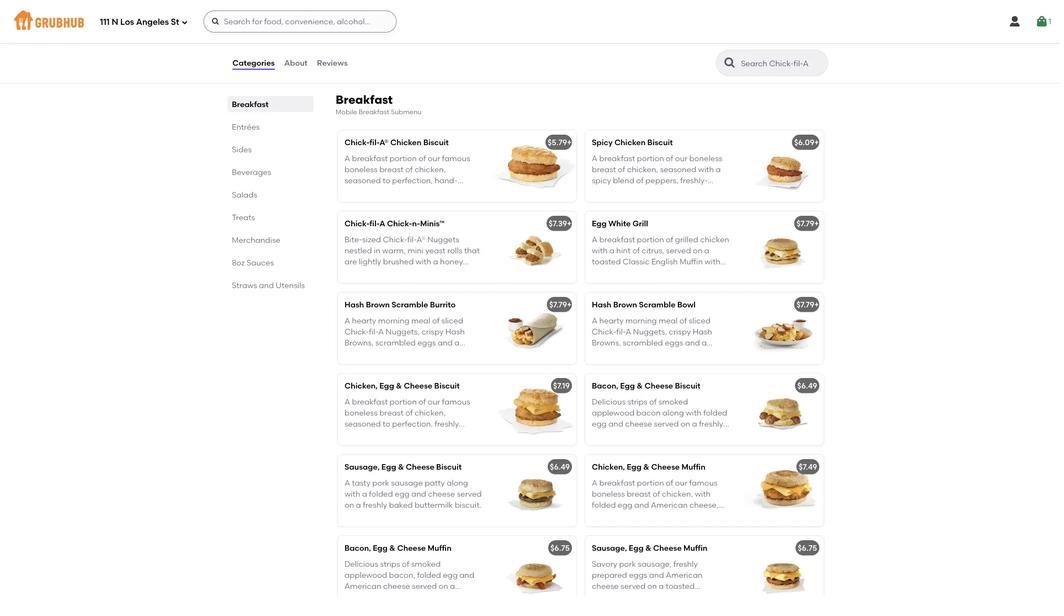 Task type: describe. For each thing, give the bounding box(es) containing it.
lightly
[[359, 257, 381, 267]]

biscuit. for bacon
[[658, 431, 685, 440]]

n-
[[412, 219, 420, 228]]

chick-fil-a chick-n-minis™ image
[[494, 212, 577, 283]]

breakfast for breast
[[600, 478, 636, 488]]

english inside the delicious strips of smoked applewood bacon, folded egg and american cheese served on a toasted multigrain english muffin.
[[416, 593, 442, 597]]

honey
[[440, 257, 463, 267]]

biscuit for bacon, egg & cheese biscuit
[[435, 381, 460, 391]]

spicy
[[592, 138, 613, 147]]

toasted inside savory pork sausage, freshly prepared eggs and american cheese served on a toasted multigrain english muffin.
[[666, 582, 695, 591]]

svg image inside 1 button
[[1036, 15, 1049, 28]]

delicious strips of smoked applewood bacon, folded egg and american cheese served on a toasted multigrain english muffin.
[[345, 560, 475, 597]]

+ for chick-fil-a chick-n-minis™
[[567, 219, 572, 228]]

reviews button
[[317, 43, 349, 83]]

merchandise tab
[[232, 234, 309, 246]]

8oz sauces
[[232, 258, 274, 267]]

cheese for sausage, egg & cheese muffin
[[654, 544, 682, 553]]

butter
[[345, 268, 368, 278]]

8oz
[[232, 258, 245, 267]]

bacon, egg & cheese muffin
[[345, 544, 452, 553]]

bowl
[[678, 300, 696, 310]]

hash brown scramble bowl
[[592, 300, 696, 310]]

famous
[[690, 478, 718, 488]]

nestled
[[345, 246, 372, 255]]

multigrain inside savory pork sausage, freshly prepared eggs and american cheese served on a toasted multigrain english muffin.
[[592, 593, 631, 597]]

muffin.
[[620, 523, 646, 533]]

hint
[[617, 246, 631, 255]]

on inside a breakfast portion of our famous boneless breast of chicken, with folded egg and american cheese, served on a toasted multigrain english muffin.
[[619, 512, 629, 521]]

cheese for bacon, egg & cheese biscuit
[[645, 381, 674, 391]]

and inside 'a tasty pork sausage patty along with a folded egg and cheese served on a freshly baked buttermilk biscuit.'
[[412, 490, 427, 499]]

sausage, for pork
[[592, 544, 627, 553]]

american inside a breakfast portion of grilled chicken with a hint of citrus, served on a toasted classic english muffin with egg whites and american cheese.
[[651, 268, 688, 278]]

with inside delicious strips of smoked applewood bacon along with folded egg and cheese served on a freshly baked buttermilk biscuit.
[[686, 408, 702, 418]]

rolls
[[448, 246, 463, 255]]

folded inside the delicious strips of smoked applewood bacon, folded egg and american cheese served on a toasted multigrain english muffin.
[[417, 571, 441, 580]]

$7.39 +
[[549, 219, 572, 228]]

111
[[100, 17, 110, 27]]

cheese.
[[690, 268, 719, 278]]

along inside delicious strips of smoked applewood bacon along with folded egg and cheese served on a freshly baked buttermilk biscuit.
[[663, 408, 684, 418]]

and inside straws and utensils tab
[[259, 281, 274, 290]]

egg for delicious strips of smoked applewood bacon, folded egg and american cheese served on a toasted multigrain english muffin.
[[373, 544, 388, 553]]

grilled
[[676, 235, 699, 244]]

english inside a breakfast portion of grilled chicken with a hint of citrus, served on a toasted classic english muffin with egg whites and american cheese.
[[652, 257, 678, 267]]

fil- inside bite-sized chick-fil-a® nuggets nestled in warm, mini yeast rolls that are lightly brushed with a honey butter spread.
[[408, 235, 417, 244]]

bite-
[[345, 235, 363, 244]]

chicken,
[[662, 490, 694, 499]]

111 n los angeles st
[[100, 17, 179, 27]]

sized
[[363, 235, 381, 244]]

& for chicken, egg & cheese biscuit
[[396, 381, 402, 391]]

in
[[374, 246, 381, 255]]

served inside the delicious strips of smoked applewood bacon, folded egg and american cheese served on a toasted multigrain english muffin.
[[412, 582, 437, 591]]

breakfast right the mobile
[[359, 108, 390, 116]]

breakfast tab
[[232, 98, 309, 110]]

folded inside 'a tasty pork sausage patty along with a folded egg and cheese served on a freshly baked buttermilk biscuit.'
[[369, 490, 393, 499]]

a® inside bite-sized chick-fil-a® nuggets nestled in warm, mini yeast rolls that are lightly brushed with a honey butter spread.
[[417, 235, 426, 244]]

yeast
[[426, 246, 446, 255]]

bacon, egg & cheese biscuit
[[592, 381, 701, 391]]

multigrain inside the delicious strips of smoked applewood bacon, folded egg and american cheese served on a toasted multigrain english muffin.
[[376, 593, 414, 597]]

classic
[[623, 257, 650, 267]]

brushed
[[383, 257, 414, 267]]

delicious strips of smoked applewood bacon along with folded egg and cheese served on a freshly baked buttermilk biscuit.
[[592, 397, 728, 440]]

a for chicken, egg & cheese muffin
[[592, 478, 598, 488]]

egg for delicious strips of smoked applewood bacon along with folded egg and cheese served on a freshly baked buttermilk biscuit.
[[621, 381, 635, 391]]

buttermilk for patty
[[415, 501, 453, 510]]

scramble for bowl
[[639, 300, 676, 310]]

fil- for a®
[[370, 138, 380, 147]]

and inside savory pork sausage, freshly prepared eggs and american cheese served on a toasted multigrain english muffin.
[[650, 571, 665, 580]]

american inside the delicious strips of smoked applewood bacon, folded egg and american cheese served on a toasted multigrain english muffin.
[[345, 582, 382, 591]]

8oz sauces tab
[[232, 257, 309, 269]]

a for egg white grill
[[592, 235, 598, 244]]

chicken, egg & cheese biscuit image
[[494, 374, 577, 446]]

$7.49
[[799, 463, 818, 472]]

sausage,
[[638, 560, 672, 569]]

along inside 'a tasty pork sausage patty along with a folded egg and cheese served on a freshly baked buttermilk biscuit.'
[[447, 478, 468, 488]]

about button
[[284, 43, 308, 83]]

egg inside 'a tasty pork sausage patty along with a folded egg and cheese served on a freshly baked buttermilk biscuit.'
[[395, 490, 410, 499]]

los
[[120, 17, 134, 27]]

egg for a breakfast portion of our famous boneless breast of chicken, with folded egg and american cheese, served on a toasted multigrain english muffin.
[[627, 463, 642, 472]]

muffin for a breakfast portion of our famous boneless breast of chicken, with folded egg and american cheese, served on a toasted multigrain english muffin.
[[682, 463, 706, 472]]

2 chicken from the left
[[615, 138, 646, 147]]

hash brown scramble burrito image
[[494, 293, 577, 365]]

of inside the delicious strips of smoked applewood bacon, folded egg and american cheese served on a toasted multigrain english muffin.
[[402, 560, 410, 569]]

toasted inside the delicious strips of smoked applewood bacon, folded egg and american cheese served on a toasted multigrain english muffin.
[[345, 593, 374, 597]]

savory pork sausage, freshly prepared eggs and american cheese served on a toasted multigrain english muffin.
[[592, 560, 703, 597]]

cheese,
[[690, 501, 719, 510]]

spicy chicken biscuit
[[592, 138, 673, 147]]

submenu
[[391, 108, 422, 116]]

$5.79 +
[[548, 138, 572, 147]]

on inside 'a tasty pork sausage patty along with a folded egg and cheese served on a freshly baked buttermilk biscuit.'
[[345, 501, 354, 510]]

delicious for delicious strips of smoked applewood bacon along with folded egg and cheese served on a freshly baked buttermilk biscuit.
[[592, 397, 626, 407]]

are
[[345, 257, 357, 267]]

breast
[[627, 490, 651, 499]]

egg inside the delicious strips of smoked applewood bacon, folded egg and american cheese served on a toasted multigrain english muffin.
[[443, 571, 458, 580]]

egg white grill
[[592, 219, 649, 228]]

served inside a breakfast portion of our famous boneless breast of chicken, with folded egg and american cheese, served on a toasted multigrain english muffin.
[[592, 512, 617, 521]]

$7.79 + for hash brown scramble bowl
[[797, 300, 820, 310]]

beverages
[[232, 167, 271, 177]]

hash for hash brown scramble burrito
[[345, 300, 364, 310]]

$7.79 for hash brown scramble bowl
[[797, 300, 815, 310]]

sauces
[[247, 258, 274, 267]]

tasty
[[352, 478, 371, 488]]

muffin. inside savory pork sausage, freshly prepared eggs and american cheese served on a toasted multigrain english muffin.
[[661, 593, 686, 597]]

multigrain inside a breakfast portion of our famous boneless breast of chicken, with folded egg and american cheese, served on a toasted multigrain english muffin.
[[668, 512, 707, 521]]

that
[[464, 246, 480, 255]]

entrées
[[232, 122, 260, 131]]

cheese for sausage, egg & cheese biscuit
[[406, 463, 435, 472]]

fil- for a
[[370, 219, 380, 228]]

buttermilk for applewood
[[618, 431, 656, 440]]

mini
[[408, 246, 424, 255]]

served inside savory pork sausage, freshly prepared eggs and american cheese served on a toasted multigrain english muffin.
[[621, 582, 646, 591]]

cheese inside 'a tasty pork sausage patty along with a folded egg and cheese served on a freshly baked buttermilk biscuit.'
[[428, 490, 455, 499]]

bite-sized chick-fil-a® nuggets nestled in warm, mini yeast rolls that are lightly brushed with a honey butter spread.
[[345, 235, 480, 278]]

hash brown scramble bowl image
[[741, 293, 824, 365]]

on inside the delicious strips of smoked applewood bacon, folded egg and american cheese served on a toasted multigrain english muffin.
[[439, 582, 448, 591]]

of up classic
[[633, 246, 640, 255]]

served inside delicious strips of smoked applewood bacon along with folded egg and cheese served on a freshly baked buttermilk biscuit.
[[654, 420, 679, 429]]

$6.09
[[795, 138, 815, 147]]

warm,
[[383, 246, 406, 255]]

prepared
[[592, 571, 628, 580]]

$7.79 + for hash brown scramble burrito
[[550, 300, 572, 310]]

boneless
[[592, 490, 625, 499]]

american inside a breakfast portion of our famous boneless breast of chicken, with folded egg and american cheese, served on a toasted multigrain english muffin.
[[651, 501, 688, 510]]

a inside the delicious strips of smoked applewood bacon, folded egg and american cheese served on a toasted multigrain english muffin.
[[450, 582, 455, 591]]

patty
[[425, 478, 445, 488]]

$6.49 for a tasty pork sausage patty along with a folded egg and cheese served on a freshly baked buttermilk biscuit.
[[550, 463, 570, 472]]

a breakfast portion of grilled chicken with a hint of citrus, served on a toasted classic english muffin with egg whites and american cheese.
[[592, 235, 730, 278]]

chicken, egg & cheese muffin
[[592, 463, 706, 472]]

n
[[112, 17, 118, 27]]

cheese for chicken, egg & cheese muffin
[[652, 463, 680, 472]]

of left our
[[666, 478, 674, 488]]

$6.49 for delicious strips of smoked applewood bacon along with folded egg and cheese served on a freshly baked buttermilk biscuit.
[[798, 381, 818, 391]]

strips for bacon
[[628, 397, 648, 407]]

$7.79 for egg white grill
[[797, 219, 815, 228]]

categories button
[[232, 43, 276, 83]]

bacon, for bacon, egg & cheese biscuit
[[592, 381, 619, 391]]

chicken, egg & cheese biscuit
[[345, 381, 460, 391]]

$7.19
[[554, 381, 570, 391]]

of right breast
[[653, 490, 661, 499]]

hash brown scramble burrito
[[345, 300, 456, 310]]

straws and utensils tab
[[232, 280, 309, 291]]

chicken
[[701, 235, 730, 244]]

egg for savory pork sausage, freshly prepared eggs and american cheese served on a toasted multigrain english muffin.
[[629, 544, 644, 553]]

toasted inside a breakfast portion of our famous boneless breast of chicken, with folded egg and american cheese, served on a toasted multigrain english muffin.
[[637, 512, 666, 521]]

muffin. inside the delicious strips of smoked applewood bacon, folded egg and american cheese served on a toasted multigrain english muffin.
[[444, 593, 470, 597]]

sausage, egg & cheese muffin
[[592, 544, 708, 553]]

breakfast mobile breakfast submenu
[[336, 93, 422, 116]]

delicious for delicious strips of smoked applewood bacon, folded egg and american cheese served on a toasted multigrain english muffin.
[[345, 560, 379, 569]]

a inside a breakfast portion of our famous boneless breast of chicken, with folded egg and american cheese, served on a toasted multigrain english muffin.
[[630, 512, 636, 521]]

$6.09 +
[[795, 138, 820, 147]]

chick-fil-a® chicken biscuit
[[345, 138, 449, 147]]

spread.
[[370, 268, 398, 278]]

grill
[[633, 219, 649, 228]]



Task type: vqa. For each thing, say whether or not it's contained in the screenshot.
leftmost "and"
no



Task type: locate. For each thing, give the bounding box(es) containing it.
muffin for delicious strips of smoked applewood bacon, folded egg and american cheese served on a toasted multigrain english muffin.
[[428, 544, 452, 553]]

0 vertical spatial applewood
[[592, 408, 635, 418]]

scramble for burrito
[[392, 300, 428, 310]]

1 vertical spatial chicken,
[[592, 463, 625, 472]]

nuggets
[[428, 235, 460, 244]]

2 vertical spatial freshly
[[674, 560, 698, 569]]

0 vertical spatial buttermilk
[[618, 431, 656, 440]]

1 $6.75 from the left
[[551, 544, 570, 553]]

1 chicken from the left
[[391, 138, 422, 147]]

1 horizontal spatial a®
[[417, 235, 426, 244]]

1 horizontal spatial buttermilk
[[618, 431, 656, 440]]

with left hint
[[592, 246, 608, 255]]

breakfast for breakfast mobile breakfast submenu
[[336, 93, 393, 107]]

scramble left burrito
[[392, 300, 428, 310]]

1 horizontal spatial along
[[663, 408, 684, 418]]

breakfast up boneless
[[600, 478, 636, 488]]

a
[[610, 246, 615, 255], [705, 246, 710, 255], [433, 257, 439, 267], [693, 420, 698, 429], [362, 490, 367, 499], [356, 501, 361, 510], [630, 512, 636, 521], [450, 582, 455, 591], [659, 582, 664, 591]]

of up bacon,
[[402, 560, 410, 569]]

strips for bacon,
[[380, 560, 400, 569]]

0 horizontal spatial delicious
[[345, 560, 379, 569]]

0 vertical spatial chicken,
[[345, 381, 378, 391]]

brown down spread.
[[366, 300, 390, 310]]

1 horizontal spatial baked
[[592, 431, 616, 440]]

sausage, for tasty
[[345, 463, 380, 472]]

1 horizontal spatial freshly
[[674, 560, 698, 569]]

pork up eggs on the bottom right
[[620, 560, 636, 569]]

2 horizontal spatial freshly
[[699, 420, 724, 429]]

1 vertical spatial portion
[[637, 478, 665, 488]]

american down sausage,
[[666, 571, 703, 580]]

portion inside a breakfast portion of grilled chicken with a hint of citrus, served on a toasted classic english muffin with egg whites and american cheese.
[[637, 235, 665, 244]]

a inside savory pork sausage, freshly prepared eggs and american cheese served on a toasted multigrain english muffin.
[[659, 582, 664, 591]]

chicken right spicy
[[615, 138, 646, 147]]

freshly inside 'a tasty pork sausage patty along with a folded egg and cheese served on a freshly baked buttermilk biscuit.'
[[363, 501, 387, 510]]

buttermilk inside 'a tasty pork sausage patty along with a folded egg and cheese served on a freshly baked buttermilk biscuit.'
[[415, 501, 453, 510]]

0 vertical spatial a®
[[380, 138, 389, 147]]

american down bacon, egg & cheese muffin
[[345, 582, 382, 591]]

1 vertical spatial a®
[[417, 235, 426, 244]]

$5.79
[[548, 138, 567, 147]]

0 vertical spatial baked
[[592, 431, 616, 440]]

brown down whites
[[614, 300, 638, 310]]

along right patty
[[447, 478, 468, 488]]

savory
[[592, 560, 618, 569]]

+ for chick-fil-a® chicken biscuit
[[567, 138, 572, 147]]

served inside a breakfast portion of grilled chicken with a hint of citrus, served on a toasted classic english muffin with egg whites and american cheese.
[[667, 246, 692, 255]]

muffin inside a breakfast portion of grilled chicken with a hint of citrus, served on a toasted classic english muffin with egg whites and american cheese.
[[680, 257, 703, 267]]

muffin up cheese.
[[680, 257, 703, 267]]

1 horizontal spatial brown
[[614, 300, 638, 310]]

treats
[[232, 213, 255, 222]]

muffin down cheese,
[[684, 544, 708, 553]]

folded
[[704, 408, 728, 418], [369, 490, 393, 499], [592, 501, 616, 510], [417, 571, 441, 580]]

sides tab
[[232, 144, 309, 155]]

1 vertical spatial baked
[[389, 501, 413, 510]]

0 horizontal spatial freshly
[[363, 501, 387, 510]]

a inside a breakfast portion of our famous boneless breast of chicken, with folded egg and american cheese, served on a toasted multigrain english muffin.
[[592, 478, 598, 488]]

applewood inside the delicious strips of smoked applewood bacon, folded egg and american cheese served on a toasted multigrain english muffin.
[[345, 571, 387, 580]]

0 horizontal spatial strips
[[380, 560, 400, 569]]

folded inside a breakfast portion of our famous boneless breast of chicken, with folded egg and american cheese, served on a toasted multigrain english muffin.
[[592, 501, 616, 510]]

strips inside the delicious strips of smoked applewood bacon, folded egg and american cheese served on a toasted multigrain english muffin.
[[380, 560, 400, 569]]

freshly for with
[[699, 420, 724, 429]]

applewood left bacon,
[[345, 571, 387, 580]]

fil- up mini at the top of the page
[[408, 235, 417, 244]]

toasted inside a breakfast portion of grilled chicken with a hint of citrus, served on a toasted classic english muffin with egg whites and american cheese.
[[592, 257, 621, 267]]

Search Chick-fil-A search field
[[740, 58, 825, 69]]

applewood for egg
[[592, 408, 635, 418]]

bacon,
[[389, 571, 416, 580]]

bacon, egg & cheese biscuit image
[[741, 374, 824, 446]]

a inside 'a tasty pork sausage patty along with a folded egg and cheese served on a freshly baked buttermilk biscuit.'
[[345, 478, 350, 488]]

categories
[[233, 58, 275, 68]]

0 vertical spatial delicious
[[592, 397, 626, 407]]

along right bacon
[[663, 408, 684, 418]]

+ for egg white grill
[[815, 219, 820, 228]]

st
[[171, 17, 179, 27]]

smoked for biscuit
[[659, 397, 689, 407]]

2 muffin. from the left
[[661, 593, 686, 597]]

1 horizontal spatial sausage,
[[592, 544, 627, 553]]

and
[[635, 268, 650, 278], [259, 281, 274, 290], [609, 420, 624, 429], [412, 490, 427, 499], [635, 501, 650, 510], [460, 571, 475, 580], [650, 571, 665, 580]]

1 vertical spatial biscuit.
[[455, 501, 482, 510]]

a tasty pork sausage patty along with a folded egg and cheese served on a freshly baked buttermilk biscuit.
[[345, 478, 482, 510]]

folded inside delicious strips of smoked applewood bacon along with folded egg and cheese served on a freshly baked buttermilk biscuit.
[[704, 408, 728, 418]]

muffin for savory pork sausage, freshly prepared eggs and american cheese served on a toasted multigrain english muffin.
[[684, 544, 708, 553]]

chick-fil-a® chicken biscuit image
[[494, 130, 577, 202]]

smoked inside the delicious strips of smoked applewood bacon, folded egg and american cheese served on a toasted multigrain english muffin.
[[411, 560, 441, 569]]

1 breakfast from the top
[[600, 235, 636, 244]]

pork inside 'a tasty pork sausage patty along with a folded egg and cheese served on a freshly baked buttermilk biscuit.'
[[373, 478, 389, 488]]

with inside bite-sized chick-fil-a® nuggets nestled in warm, mini yeast rolls that are lightly brushed with a honey butter spread.
[[416, 257, 432, 267]]

whites
[[609, 268, 633, 278]]

on inside a breakfast portion of grilled chicken with a hint of citrus, served on a toasted classic english muffin with egg whites and american cheese.
[[693, 246, 703, 255]]

baked down sausage
[[389, 501, 413, 510]]

fil- up the sized
[[370, 219, 380, 228]]

with right bacon
[[686, 408, 702, 418]]

a left "tasty"
[[345, 478, 350, 488]]

breakfast inside breakfast tab
[[232, 99, 269, 109]]

hash for hash brown scramble bowl
[[592, 300, 612, 310]]

scramble
[[392, 300, 428, 310], [639, 300, 676, 310]]

applewood for american
[[345, 571, 387, 580]]

chicken down submenu
[[391, 138, 422, 147]]

chick- inside bite-sized chick-fil-a® nuggets nestled in warm, mini yeast rolls that are lightly brushed with a honey butter spread.
[[383, 235, 408, 244]]

2 scramble from the left
[[639, 300, 676, 310]]

and inside the delicious strips of smoked applewood bacon, folded egg and american cheese served on a toasted multigrain english muffin.
[[460, 571, 475, 580]]

1 horizontal spatial applewood
[[592, 408, 635, 418]]

0 horizontal spatial multigrain
[[376, 593, 414, 597]]

a down egg white grill
[[592, 235, 598, 244]]

multigrain
[[668, 512, 707, 521], [376, 593, 414, 597], [592, 593, 631, 597]]

cheese inside delicious strips of smoked applewood bacon along with folded egg and cheese served on a freshly baked buttermilk biscuit.
[[626, 420, 653, 429]]

breakfast
[[600, 235, 636, 244], [600, 478, 636, 488]]

egg inside a breakfast portion of grilled chicken with a hint of citrus, served on a toasted classic english muffin with egg whites and american cheese.
[[592, 268, 607, 278]]

breakfast
[[336, 93, 393, 107], [232, 99, 269, 109], [359, 108, 390, 116]]

eggs
[[629, 571, 648, 580]]

1 horizontal spatial hash
[[592, 300, 612, 310]]

american inside savory pork sausage, freshly prepared eggs and american cheese served on a toasted multigrain english muffin.
[[666, 571, 703, 580]]

0 horizontal spatial chicken,
[[345, 381, 378, 391]]

0 horizontal spatial along
[[447, 478, 468, 488]]

portion down chicken, egg & cheese muffin
[[637, 478, 665, 488]]

$7.79
[[797, 219, 815, 228], [550, 300, 567, 310], [797, 300, 815, 310]]

1 horizontal spatial smoked
[[659, 397, 689, 407]]

0 horizontal spatial $6.49
[[550, 463, 570, 472]]

+
[[567, 138, 572, 147], [815, 138, 820, 147], [567, 219, 572, 228], [815, 219, 820, 228], [567, 300, 572, 310], [815, 300, 820, 310]]

sausage, egg & cheese biscuit
[[345, 463, 462, 472]]

chicken, for chicken, egg & cheese muffin
[[592, 463, 625, 472]]

1 horizontal spatial delicious
[[592, 397, 626, 407]]

with down famous on the right bottom
[[695, 490, 711, 499]]

1 horizontal spatial scramble
[[639, 300, 676, 310]]

0 horizontal spatial $6.75
[[551, 544, 570, 553]]

0 horizontal spatial muffin.
[[444, 593, 470, 597]]

portion for &
[[637, 478, 665, 488]]

smoked inside delicious strips of smoked applewood bacon along with folded egg and cheese served on a freshly baked buttermilk biscuit.
[[659, 397, 689, 407]]

0 horizontal spatial chicken
[[391, 138, 422, 147]]

about
[[284, 58, 308, 68]]

1 vertical spatial applewood
[[345, 571, 387, 580]]

with down "tasty"
[[345, 490, 360, 499]]

cheese inside savory pork sausage, freshly prepared eggs and american cheese served on a toasted multigrain english muffin.
[[592, 582, 619, 591]]

1 vertical spatial buttermilk
[[415, 501, 453, 510]]

egg inside delicious strips of smoked applewood bacon along with folded egg and cheese served on a freshly baked buttermilk biscuit.
[[592, 420, 607, 429]]

$7.79 for hash brown scramble burrito
[[550, 300, 567, 310]]

0 vertical spatial biscuit.
[[658, 431, 685, 440]]

baked inside delicious strips of smoked applewood bacon along with folded egg and cheese served on a freshly baked buttermilk biscuit.
[[592, 431, 616, 440]]

a® up mini at the top of the page
[[417, 235, 426, 244]]

of left grilled
[[666, 235, 674, 244]]

$7.79 + for egg white grill
[[797, 219, 820, 228]]

1 vertical spatial fil-
[[370, 219, 380, 228]]

salads
[[232, 190, 257, 199]]

& for sausage, egg & cheese biscuit
[[398, 463, 404, 472]]

0 horizontal spatial baked
[[389, 501, 413, 510]]

mobile
[[336, 108, 357, 116]]

0 vertical spatial breakfast
[[600, 235, 636, 244]]

delicious inside the delicious strips of smoked applewood bacon, folded egg and american cheese served on a toasted multigrain english muffin.
[[345, 560, 379, 569]]

sausage
[[391, 478, 423, 488]]

0 vertical spatial portion
[[637, 235, 665, 244]]

straws
[[232, 281, 257, 290]]

1 horizontal spatial multigrain
[[592, 593, 631, 597]]

egg inside a breakfast portion of our famous boneless breast of chicken, with folded egg and american cheese, served on a toasted multigrain english muffin.
[[618, 501, 633, 510]]

1 vertical spatial smoked
[[411, 560, 441, 569]]

baked for applewood
[[592, 431, 616, 440]]

bacon, egg & cheese muffin image
[[494, 536, 577, 597]]

on
[[693, 246, 703, 255], [681, 420, 691, 429], [345, 501, 354, 510], [619, 512, 629, 521], [439, 582, 448, 591], [648, 582, 657, 591]]

freshly for a
[[363, 501, 387, 510]]

1 vertical spatial $6.49
[[550, 463, 570, 472]]

0 horizontal spatial a®
[[380, 138, 389, 147]]

buttermilk inside delicious strips of smoked applewood bacon along with folded egg and cheese served on a freshly baked buttermilk biscuit.
[[618, 431, 656, 440]]

of up bacon
[[650, 397, 657, 407]]

chicken,
[[345, 381, 378, 391], [592, 463, 625, 472]]

cheese down prepared
[[592, 582, 619, 591]]

cheese for bacon, egg & cheese muffin
[[398, 544, 426, 553]]

1 vertical spatial pork
[[620, 560, 636, 569]]

1
[[1049, 17, 1052, 26]]

a up boneless
[[592, 478, 598, 488]]

biscuit for spicy chicken biscuit
[[424, 138, 449, 147]]

baked for patty
[[389, 501, 413, 510]]

0 horizontal spatial buttermilk
[[415, 501, 453, 510]]

and inside a breakfast portion of our famous boneless breast of chicken, with folded egg and american cheese, served on a toasted multigrain english muffin.
[[635, 501, 650, 510]]

cheese for chicken, egg & cheese biscuit
[[404, 381, 433, 391]]

biscuit for chicken, egg & cheese muffin
[[437, 463, 462, 472]]

1 scramble from the left
[[392, 300, 428, 310]]

0 horizontal spatial biscuit.
[[455, 501, 482, 510]]

0 horizontal spatial brown
[[366, 300, 390, 310]]

fil- down breakfast mobile breakfast submenu
[[370, 138, 380, 147]]

$6.49
[[798, 381, 818, 391], [550, 463, 570, 472]]

scramble left bowl
[[639, 300, 676, 310]]

multigrain down cheese,
[[668, 512, 707, 521]]

chicken
[[391, 138, 422, 147], [615, 138, 646, 147]]

beverages tab
[[232, 166, 309, 178]]

sausage, egg & cheese muffin image
[[741, 536, 824, 597]]

english
[[652, 257, 678, 267], [592, 523, 619, 533], [416, 593, 442, 597], [632, 593, 659, 597]]

1 button
[[1036, 12, 1052, 31]]

0 horizontal spatial scramble
[[392, 300, 428, 310]]

angeles
[[136, 17, 169, 27]]

+ for hash brown scramble bowl
[[815, 300, 820, 310]]

0 vertical spatial bacon,
[[592, 381, 619, 391]]

sausage, egg & cheese biscuit image
[[494, 455, 577, 527]]

multigrain down prepared
[[592, 593, 631, 597]]

1 portion from the top
[[637, 235, 665, 244]]

0 vertical spatial strips
[[628, 397, 648, 407]]

0 vertical spatial pork
[[373, 478, 389, 488]]

with
[[592, 246, 608, 255], [416, 257, 432, 267], [705, 257, 721, 267], [686, 408, 702, 418], [345, 490, 360, 499], [695, 490, 711, 499]]

with inside a breakfast portion of our famous boneless breast of chicken, with folded egg and american cheese, served on a toasted multigrain english muffin.
[[695, 490, 711, 499]]

1 horizontal spatial chicken,
[[592, 463, 625, 472]]

and inside a breakfast portion of grilled chicken with a hint of citrus, served on a toasted classic english muffin with egg whites and american cheese.
[[635, 268, 650, 278]]

our
[[676, 478, 688, 488]]

brown
[[366, 300, 390, 310], [614, 300, 638, 310]]

breakfast inside a breakfast portion of grilled chicken with a hint of citrus, served on a toasted classic english muffin with egg whites and american cheese.
[[600, 235, 636, 244]]

+ for hash brown scramble burrito
[[567, 300, 572, 310]]

1 horizontal spatial $6.75
[[798, 544, 818, 553]]

delicious inside delicious strips of smoked applewood bacon along with folded egg and cheese served on a freshly baked buttermilk biscuit.
[[592, 397, 626, 407]]

breakfast up the mobile
[[336, 93, 393, 107]]

entrées tab
[[232, 121, 309, 133]]

sides
[[232, 145, 252, 154]]

sausage,
[[345, 463, 380, 472], [592, 544, 627, 553]]

2 portion from the top
[[637, 478, 665, 488]]

breakfast up hint
[[600, 235, 636, 244]]

a breakfast portion of our famous boneless breast of chicken, with folded egg and american cheese, served on a toasted multigrain english muffin.
[[592, 478, 719, 533]]

breakfast for a
[[600, 235, 636, 244]]

1 horizontal spatial pork
[[620, 560, 636, 569]]

cheese down bacon
[[626, 420, 653, 429]]

a inside delicious strips of smoked applewood bacon along with folded egg and cheese served on a freshly baked buttermilk biscuit.
[[693, 420, 698, 429]]

applewood left bacon
[[592, 408, 635, 418]]

bacon,
[[592, 381, 619, 391], [345, 544, 371, 553]]

chick-fil-a chick-n-minis™
[[345, 219, 445, 228]]

cheese down bacon,
[[383, 582, 410, 591]]

muffin up the delicious strips of smoked applewood bacon, folded egg and american cheese served on a toasted multigrain english muffin.
[[428, 544, 452, 553]]

strips up bacon
[[628, 397, 648, 407]]

and inside delicious strips of smoked applewood bacon along with folded egg and cheese served on a freshly baked buttermilk biscuit.
[[609, 420, 624, 429]]

cheese
[[626, 420, 653, 429], [428, 490, 455, 499], [383, 582, 410, 591], [592, 582, 619, 591]]

a
[[380, 219, 385, 228], [592, 235, 598, 244], [345, 478, 350, 488], [592, 478, 598, 488]]

1 horizontal spatial bacon,
[[592, 381, 619, 391]]

0 horizontal spatial bacon,
[[345, 544, 371, 553]]

1 horizontal spatial strips
[[628, 397, 648, 407]]

1 vertical spatial breakfast
[[600, 478, 636, 488]]

1 horizontal spatial $6.49
[[798, 381, 818, 391]]

0 horizontal spatial hash
[[345, 300, 364, 310]]

smoked up bacon
[[659, 397, 689, 407]]

straws and utensils
[[232, 281, 305, 290]]

0 horizontal spatial smoked
[[411, 560, 441, 569]]

delicious down bacon, egg & cheese biscuit
[[592, 397, 626, 407]]

0 horizontal spatial sausage,
[[345, 463, 380, 472]]

buttermilk down bacon
[[618, 431, 656, 440]]

pork inside savory pork sausage, freshly prepared eggs and american cheese served on a toasted multigrain english muffin.
[[620, 560, 636, 569]]

$7.39
[[549, 219, 567, 228]]

pork right "tasty"
[[373, 478, 389, 488]]

1 vertical spatial delicious
[[345, 560, 379, 569]]

portion inside a breakfast portion of our famous boneless breast of chicken, with folded egg and american cheese, served on a toasted multigrain english muffin.
[[637, 478, 665, 488]]

english inside a breakfast portion of our famous boneless breast of chicken, with folded egg and american cheese, served on a toasted multigrain english muffin.
[[592, 523, 619, 533]]

& for chicken, egg & cheese muffin
[[644, 463, 650, 472]]

2 brown from the left
[[614, 300, 638, 310]]

2 horizontal spatial multigrain
[[668, 512, 707, 521]]

on inside savory pork sausage, freshly prepared eggs and american cheese served on a toasted multigrain english muffin.
[[648, 582, 657, 591]]

american down chicken, on the bottom
[[651, 501, 688, 510]]

1 vertical spatial bacon,
[[345, 544, 371, 553]]

main navigation navigation
[[0, 0, 1061, 43]]

0 vertical spatial smoked
[[659, 397, 689, 407]]

a inside a breakfast portion of grilled chicken with a hint of citrus, served on a toasted classic english muffin with egg whites and american cheese.
[[592, 235, 598, 244]]

cheese down patty
[[428, 490, 455, 499]]

breakfast inside a breakfast portion of our famous boneless breast of chicken, with folded egg and american cheese, served on a toasted multigrain english muffin.
[[600, 478, 636, 488]]

breakfast up entrées
[[232, 99, 269, 109]]

0 horizontal spatial applewood
[[345, 571, 387, 580]]

of inside delicious strips of smoked applewood bacon along with folded egg and cheese served on a freshly baked buttermilk biscuit.
[[650, 397, 657, 407]]

freshly inside savory pork sausage, freshly prepared eggs and american cheese served on a toasted multigrain english muffin.
[[674, 560, 698, 569]]

brown for hash brown scramble bowl
[[614, 300, 638, 310]]

strips inside delicious strips of smoked applewood bacon along with folded egg and cheese served on a freshly baked buttermilk biscuit.
[[628, 397, 648, 407]]

reviews
[[317, 58, 348, 68]]

$6.75 for delicious strips of smoked applewood bacon, folded egg and american cheese served on a toasted multigrain english muffin.
[[551, 544, 570, 553]]

$6.75 for savory pork sausage, freshly prepared eggs and american cheese served on a toasted multigrain english muffin.
[[798, 544, 818, 553]]

1 vertical spatial sausage,
[[592, 544, 627, 553]]

0 vertical spatial sausage,
[[345, 463, 380, 472]]

served
[[667, 246, 692, 255], [654, 420, 679, 429], [457, 490, 482, 499], [592, 512, 617, 521], [412, 582, 437, 591], [621, 582, 646, 591]]

& for bacon, egg & cheese muffin
[[390, 544, 396, 553]]

utensils
[[276, 281, 305, 290]]

treats tab
[[232, 212, 309, 223]]

with up cheese.
[[705, 257, 721, 267]]

minis™
[[420, 219, 445, 228]]

+ for spicy chicken biscuit
[[815, 138, 820, 147]]

white
[[609, 219, 631, 228]]

1 horizontal spatial chicken
[[615, 138, 646, 147]]

hash down whites
[[592, 300, 612, 310]]

0 vertical spatial freshly
[[699, 420, 724, 429]]

0 vertical spatial along
[[663, 408, 684, 418]]

citrus,
[[642, 246, 665, 255]]

1 horizontal spatial biscuit.
[[658, 431, 685, 440]]

1 vertical spatial strips
[[380, 560, 400, 569]]

Search for food, convenience, alcohol... search field
[[204, 10, 397, 33]]

baked inside 'a tasty pork sausage patty along with a folded egg and cheese served on a freshly baked buttermilk biscuit.'
[[389, 501, 413, 510]]

on inside delicious strips of smoked applewood bacon along with folded egg and cheese served on a freshly baked buttermilk biscuit.
[[681, 420, 691, 429]]

& for sausage, egg & cheese muffin
[[646, 544, 652, 553]]

cheese
[[404, 381, 433, 391], [645, 381, 674, 391], [406, 463, 435, 472], [652, 463, 680, 472], [398, 544, 426, 553], [654, 544, 682, 553]]

breakfast for breakfast
[[232, 99, 269, 109]]

multigrain down bacon,
[[376, 593, 414, 597]]

strips up bacon,
[[380, 560, 400, 569]]

freshly inside delicious strips of smoked applewood bacon along with folded egg and cheese served on a freshly baked buttermilk biscuit.
[[699, 420, 724, 429]]

bacon
[[637, 408, 661, 418]]

cheese inside the delicious strips of smoked applewood bacon, folded egg and american cheese served on a toasted multigrain english muffin.
[[383, 582, 410, 591]]

2 hash from the left
[[592, 300, 612, 310]]

0 vertical spatial $6.49
[[798, 381, 818, 391]]

0 vertical spatial fil-
[[370, 138, 380, 147]]

delicious
[[592, 397, 626, 407], [345, 560, 379, 569]]

bacon, for bacon, egg & cheese muffin
[[345, 544, 371, 553]]

a inside bite-sized chick-fil-a® nuggets nestled in warm, mini yeast rolls that are lightly brushed with a honey butter spread.
[[433, 257, 439, 267]]

a for sausage, egg & cheese biscuit
[[345, 478, 350, 488]]

chicken, for chicken, egg & cheese biscuit
[[345, 381, 378, 391]]

1 vertical spatial freshly
[[363, 501, 387, 510]]

smoked
[[659, 397, 689, 407], [411, 560, 441, 569]]

smoked up bacon,
[[411, 560, 441, 569]]

english inside savory pork sausage, freshly prepared eggs and american cheese served on a toasted multigrain english muffin.
[[632, 593, 659, 597]]

delicious down bacon, egg & cheese muffin
[[345, 560, 379, 569]]

spicy chicken biscuit image
[[741, 130, 824, 202]]

hash down butter
[[345, 300, 364, 310]]

svg image
[[1009, 15, 1022, 28], [1036, 15, 1049, 28], [211, 17, 220, 26], [181, 19, 188, 26]]

applewood inside delicious strips of smoked applewood bacon along with folded egg and cheese served on a freshly baked buttermilk biscuit.
[[592, 408, 635, 418]]

1 hash from the left
[[345, 300, 364, 310]]

american
[[651, 268, 688, 278], [651, 501, 688, 510], [666, 571, 703, 580], [345, 582, 382, 591]]

hash
[[345, 300, 364, 310], [592, 300, 612, 310]]

& for bacon, egg & cheese biscuit
[[637, 381, 643, 391]]

pork
[[373, 478, 389, 488], [620, 560, 636, 569]]

portion for grill
[[637, 235, 665, 244]]

freshly
[[699, 420, 724, 429], [363, 501, 387, 510], [674, 560, 698, 569]]

buttermilk down patty
[[415, 501, 453, 510]]

muffin up famous on the right bottom
[[682, 463, 706, 472]]

&
[[396, 381, 402, 391], [637, 381, 643, 391], [398, 463, 404, 472], [644, 463, 650, 472], [390, 544, 396, 553], [646, 544, 652, 553]]

chicken, egg & cheese muffin image
[[741, 455, 824, 527]]

sausage, up "tasty"
[[345, 463, 380, 472]]

egg
[[592, 219, 607, 228], [380, 381, 394, 391], [621, 381, 635, 391], [382, 463, 396, 472], [627, 463, 642, 472], [373, 544, 388, 553], [629, 544, 644, 553]]

biscuit. inside 'a tasty pork sausage patty along with a folded egg and cheese served on a freshly baked buttermilk biscuit.'
[[455, 501, 482, 510]]

salads tab
[[232, 189, 309, 201]]

a® down breakfast mobile breakfast submenu
[[380, 138, 389, 147]]

burrito
[[430, 300, 456, 310]]

strips
[[628, 397, 648, 407], [380, 560, 400, 569]]

portion up citrus,
[[637, 235, 665, 244]]

1 brown from the left
[[366, 300, 390, 310]]

2 vertical spatial fil-
[[408, 235, 417, 244]]

american down citrus,
[[651, 268, 688, 278]]

egg for a tasty pork sausage patty along with a folded egg and cheese served on a freshly baked buttermilk biscuit.
[[382, 463, 396, 472]]

2 $6.75 from the left
[[798, 544, 818, 553]]

along
[[663, 408, 684, 418], [447, 478, 468, 488]]

a up the sized
[[380, 219, 385, 228]]

0 horizontal spatial pork
[[373, 478, 389, 488]]

1 vertical spatial along
[[447, 478, 468, 488]]

brown for hash brown scramble burrito
[[366, 300, 390, 310]]

smoked for muffin
[[411, 560, 441, 569]]

biscuit.
[[658, 431, 685, 440], [455, 501, 482, 510]]

1 horizontal spatial muffin.
[[661, 593, 686, 597]]

baked up chicken, egg & cheese muffin
[[592, 431, 616, 440]]

search icon image
[[724, 56, 737, 70]]

2 breakfast from the top
[[600, 478, 636, 488]]

egg white grill image
[[741, 212, 824, 283]]

with down mini at the top of the page
[[416, 257, 432, 267]]

muffin
[[680, 257, 703, 267], [682, 463, 706, 472], [428, 544, 452, 553], [684, 544, 708, 553]]

sausage, up savory
[[592, 544, 627, 553]]

biscuit. inside delicious strips of smoked applewood bacon along with folded egg and cheese served on a freshly baked buttermilk biscuit.
[[658, 431, 685, 440]]

served inside 'a tasty pork sausage patty along with a folded egg and cheese served on a freshly baked buttermilk biscuit.'
[[457, 490, 482, 499]]

1 muffin. from the left
[[444, 593, 470, 597]]

with inside 'a tasty pork sausage patty along with a folded egg and cheese served on a freshly baked buttermilk biscuit.'
[[345, 490, 360, 499]]

biscuit. for along
[[455, 501, 482, 510]]



